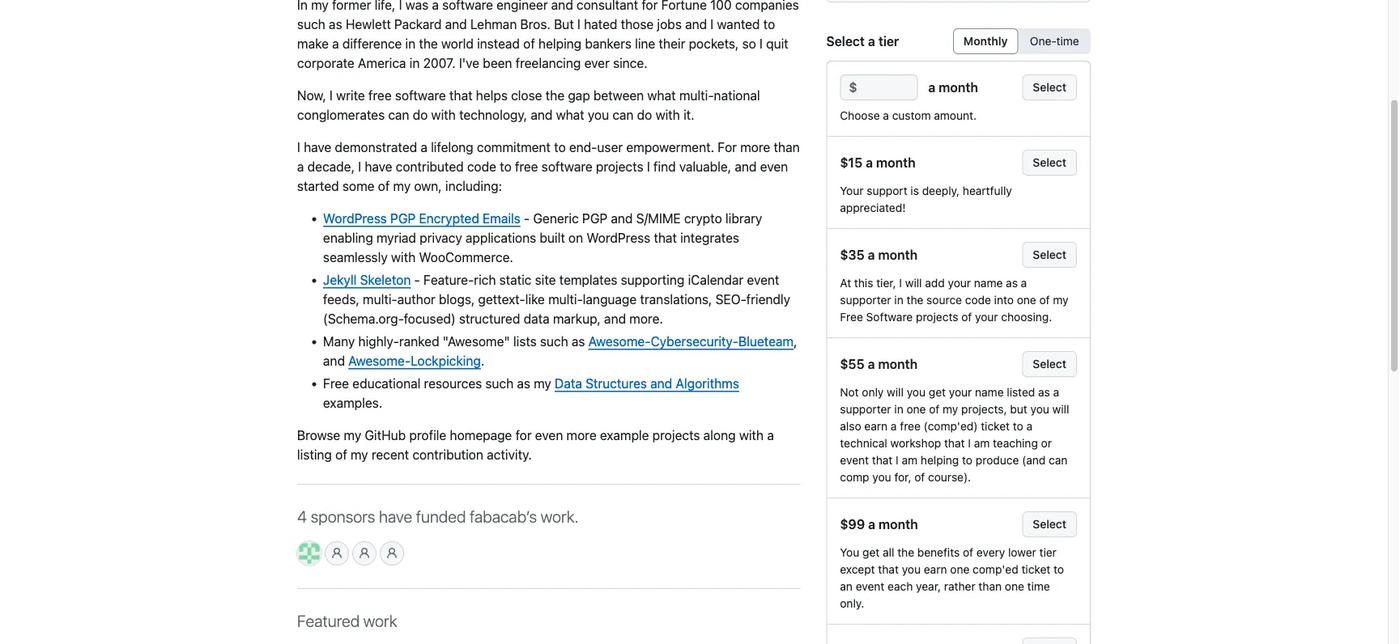 Task type: vqa. For each thing, say whether or not it's contained in the screenshot.
fabric "Image"
no



Task type: locate. For each thing, give the bounding box(es) containing it.
0 horizontal spatial get
[[863, 546, 880, 559]]

a left custom
[[883, 109, 889, 122]]

wordpress pgp encrypted emails
[[323, 211, 521, 226]]

one-time
[[1030, 34, 1079, 48]]

not only will you get your name listed as a supporter in one of my projects, but you will also earn a free (comp'ed) ticket to a technical workshop that i am teaching or event that i am helping to produce (and can comp you for, of course).
[[840, 385, 1069, 484]]

skeleton
[[360, 273, 411, 288]]

you right but
[[1031, 402, 1049, 416]]

2 vertical spatial free
[[900, 419, 921, 433]]

0 horizontal spatial projects
[[596, 159, 644, 175]]

name inside the not only will you get your name listed as a supporter in one of my projects, but you will also earn a free (comp'ed) ticket to a technical workshop that i am teaching or event that i am helping to produce (and can comp you for, of course).
[[975, 385, 1004, 399]]

free up examples.
[[323, 376, 349, 392]]

such inside in my former life, i was a software engineer and consultant for fortune 100 companies such as hewlett packard and lehman bros. but i hated those jobs and i wanted to make a difference in the world instead of helping bankers line their pockets, so i quit corporate america in 2007. i've been freelancing ever since.
[[297, 17, 325, 32]]

awesome- down the highly-
[[348, 353, 411, 369]]

1 vertical spatial name
[[975, 385, 1004, 399]]

2 vertical spatial software
[[542, 159, 593, 175]]

to left end-
[[554, 140, 566, 155]]

of inside you get all the benefits of every lower tier except that you earn one comp'ed ticket to an event each year, rather than one time only.
[[963, 546, 973, 559]]

my left data
[[534, 376, 551, 392]]

1 vertical spatial earn
[[924, 563, 947, 576]]

0 horizontal spatial earn
[[864, 419, 888, 433]]

pgp up the myriad
[[390, 211, 416, 226]]

source
[[927, 293, 962, 307]]

1 vertical spatial time
[[1027, 580, 1050, 593]]

0 vertical spatial free
[[840, 310, 863, 324]]

software inside i have demonstrated a lifelong commitment to end-user empowerment. for more than a decade, i have contributed code to free software projects i find valuable, and even started some of my own, including:
[[542, 159, 593, 175]]

1 horizontal spatial get
[[929, 385, 946, 399]]

get inside the not only will you get your name listed as a supporter in one of my projects, but you will also earn a free (comp'ed) ticket to a technical workshop that i am teaching or event that i am helping to produce (and can comp you for, of course).
[[929, 385, 946, 399]]

0 vertical spatial more
[[740, 140, 770, 155]]

of right "some"
[[378, 179, 390, 194]]

1 vertical spatial am
[[902, 454, 918, 467]]

algorithms
[[676, 376, 739, 392]]

1 horizontal spatial wordpress
[[587, 230, 650, 246]]

1 vertical spatial ticket
[[1022, 563, 1051, 576]]

as down former
[[329, 17, 342, 32]]

0 vertical spatial get
[[929, 385, 946, 399]]

supporting
[[621, 273, 685, 288]]

1 horizontal spatial will
[[905, 276, 922, 290]]

in my former life, i was a software engineer and consultant for fortune 100 companies such as hewlett packard and lehman bros. but i hated those jobs and i wanted to make a difference in the world instead of helping bankers line their pockets, so i quit corporate america in 2007. i've been freelancing ever since.
[[297, 0, 799, 71]]

4 select button from the top
[[1022, 351, 1077, 377]]

code up including:
[[467, 159, 496, 175]]

0 vertical spatial awesome-
[[589, 334, 651, 349]]

private sponsor image
[[330, 547, 343, 560], [358, 547, 371, 560]]

free up the workshop
[[900, 419, 921, 433]]

1 vertical spatial free
[[323, 376, 349, 392]]

supporter for $35
[[840, 293, 891, 307]]

and inside - feature-rich static site templates supporting icalendar event feeds, multi-author blogs, gettext-like multi-language translations, seo-friendly (schema.org-focused) structured data markup, and more.
[[604, 311, 626, 327]]

1 horizontal spatial earn
[[924, 563, 947, 576]]

1 horizontal spatial do
[[637, 107, 652, 123]]

fabacab's
[[470, 507, 537, 526]]

0 horizontal spatial even
[[535, 428, 563, 443]]

pgp
[[390, 211, 416, 226], [582, 211, 608, 226]]

1 vertical spatial tier
[[1039, 546, 1057, 559]]

0 horizontal spatial such
[[297, 17, 325, 32]]

for up those
[[642, 0, 658, 13]]

what right between on the top of the page
[[647, 88, 676, 103]]

awesome-lockpicking .
[[348, 353, 484, 369]]

1 supporter from the top
[[840, 293, 891, 307]]

1 horizontal spatial -
[[524, 211, 530, 226]]

event down except
[[856, 580, 885, 593]]

software down 2007.
[[395, 88, 446, 103]]

2 horizontal spatial can
[[1049, 454, 1068, 467]]

many highly-ranked "awesome" lists such as awesome-cybersecurity-blueteam
[[323, 334, 794, 349]]

supporter down "this"
[[840, 293, 891, 307]]

0 horizontal spatial -
[[414, 273, 420, 288]]

2 vertical spatial your
[[949, 385, 972, 399]]

$35
[[840, 247, 865, 263]]

of down bros.
[[523, 36, 535, 51]]

gettext-
[[478, 292, 525, 307]]

helps
[[476, 88, 508, 103]]

- up the author
[[414, 273, 420, 288]]

private sponsor image
[[385, 547, 398, 560]]

as inside the not only will you get your name listed as a supporter in one of my projects, but you will also earn a free (comp'ed) ticket to a technical workshop that i am teaching or event that i am helping to produce (and can comp you for, of course).
[[1038, 385, 1050, 399]]

month for $15 a month
[[876, 155, 916, 170]]

projects down 'user'
[[596, 159, 644, 175]]

0 horizontal spatial helping
[[538, 36, 582, 51]]

your up the projects,
[[949, 385, 972, 399]]

0 vertical spatial projects
[[596, 159, 644, 175]]

to down companies
[[763, 17, 775, 32]]

in up software at right
[[894, 293, 904, 307]]

i right but
[[577, 17, 581, 32]]

a up custom sponsorship amount number field
[[868, 34, 875, 49]]

get inside you get all the benefits of every lower tier except that you earn one comp'ed ticket to an event each year, rather than one time only.
[[863, 546, 880, 559]]

more inside browse my github profile homepage for even more example projects along with a listing of my recent contribution activity.
[[566, 428, 597, 443]]

0 horizontal spatial than
[[774, 140, 800, 155]]

free down commitment
[[515, 159, 538, 175]]

free inside at this tier, i will add your name as a supporter in the source code into one of my free software projects of your choosing.
[[840, 310, 863, 324]]

0 vertical spatial event
[[747, 273, 779, 288]]

1 vertical spatial more
[[566, 428, 597, 443]]

awesome-
[[589, 334, 651, 349], [348, 353, 411, 369]]

with right the along
[[739, 428, 764, 443]]

select for $99 a month
[[1033, 518, 1067, 531]]

name up the into
[[974, 276, 1003, 290]]

that inside now, i write free software that helps close the gap between what multi-national conglomerates can do with technology, and what you can do with it.
[[449, 88, 473, 103]]

select for $35 a month
[[1033, 248, 1067, 262]]

can up demonstrated on the left top
[[388, 107, 409, 123]]

$55
[[840, 357, 865, 372]]

2 supporter from the top
[[840, 402, 891, 416]]

you
[[840, 546, 859, 559]]

0 vertical spatial free
[[368, 88, 392, 103]]

time
[[1056, 34, 1079, 48], [1027, 580, 1050, 593]]

earn inside the not only will you get your name listed as a supporter in one of my projects, but you will also earn a free (comp'ed) ticket to a technical workshop that i am teaching or event that i am helping to produce (and can comp you for, of course).
[[864, 419, 888, 433]]

month
[[939, 80, 978, 95], [876, 155, 916, 170], [878, 247, 918, 263], [878, 357, 918, 372], [879, 517, 918, 532]]

0 horizontal spatial free
[[368, 88, 392, 103]]

free educational resources such as my data structures and algorithms examples.
[[323, 376, 739, 411]]

myriad
[[376, 230, 416, 246]]

companies
[[735, 0, 799, 13]]

work.
[[541, 507, 579, 526]]

the inside at this tier, i will add your name as a supporter in the source code into one of my free software projects of your choosing.
[[907, 293, 924, 307]]

have up private sponsor icon
[[379, 507, 412, 526]]

what down the gap
[[556, 107, 584, 123]]

1 horizontal spatial am
[[974, 436, 990, 450]]

select
[[826, 34, 865, 49], [1033, 81, 1067, 94], [1033, 156, 1067, 169], [1033, 248, 1067, 262], [1033, 358, 1067, 371], [1033, 518, 1067, 531]]

1 horizontal spatial such
[[485, 376, 514, 392]]

such down data on the left of page
[[540, 334, 568, 349]]

earn down the benefits
[[924, 563, 947, 576]]

2 horizontal spatial free
[[900, 419, 921, 433]]

as down 'markup,'
[[572, 334, 585, 349]]

now, i write free software that helps close the gap between what multi-national conglomerates can do with technology, and what you can do with it.
[[297, 88, 760, 123]]

the down packard
[[419, 36, 438, 51]]

1 horizontal spatial pgp
[[582, 211, 608, 226]]

your
[[948, 276, 971, 290], [975, 310, 998, 324], [949, 385, 972, 399]]

1 vertical spatial even
[[535, 428, 563, 443]]

i up "some"
[[358, 159, 361, 175]]

0 vertical spatial will
[[905, 276, 922, 290]]

than
[[774, 140, 800, 155], [979, 580, 1002, 593]]

of left every
[[963, 546, 973, 559]]

1 vertical spatial such
[[540, 334, 568, 349]]

that left 'helps'
[[449, 88, 473, 103]]

2 horizontal spatial multi-
[[679, 88, 714, 103]]

a inside at this tier, i will add your name as a supporter in the source code into one of my free software projects of your choosing.
[[1021, 276, 1027, 290]]

0 vertical spatial code
[[467, 159, 496, 175]]

code inside i have demonstrated a lifelong commitment to end-user empowerment. for more than a decade, i have contributed code to free software projects i find valuable, and even started some of my own, including:
[[467, 159, 496, 175]]

2 do from the left
[[637, 107, 652, 123]]

0 vertical spatial ticket
[[981, 419, 1010, 433]]

0 horizontal spatial am
[[902, 454, 918, 467]]

than down comp'ed
[[979, 580, 1002, 593]]

technical
[[840, 436, 887, 450]]

since.
[[613, 55, 648, 71]]

woocommerce.
[[419, 250, 513, 265]]

1 pgp from the left
[[390, 211, 416, 226]]

funded
[[416, 507, 466, 526]]

tier right lower
[[1039, 546, 1057, 559]]

structured
[[459, 311, 520, 327]]

my left "own,"
[[393, 179, 411, 194]]

with down the myriad
[[391, 250, 416, 265]]

1 horizontal spatial time
[[1056, 34, 1079, 48]]

0 vertical spatial what
[[647, 88, 676, 103]]

1 vertical spatial projects
[[916, 310, 958, 324]]

month up all
[[879, 517, 918, 532]]

1 vertical spatial get
[[863, 546, 880, 559]]

you
[[588, 107, 609, 123], [907, 385, 926, 399], [1031, 402, 1049, 416], [872, 471, 891, 484], [902, 563, 921, 576]]

or
[[1041, 436, 1052, 450]]

as
[[329, 17, 342, 32], [1006, 276, 1018, 290], [572, 334, 585, 349], [517, 376, 530, 392], [1038, 385, 1050, 399]]

2 pgp from the left
[[582, 211, 608, 226]]

0 horizontal spatial multi-
[[363, 292, 397, 307]]

a right was
[[432, 0, 439, 13]]

that down the technical
[[872, 454, 893, 467]]

2 horizontal spatial projects
[[916, 310, 958, 324]]

helping inside in my former life, i was a software engineer and consultant for fortune 100 companies such as hewlett packard and lehman bros. but i hated those jobs and i wanted to make a difference in the world instead of helping bankers line their pockets, so i quit corporate america in 2007. i've been freelancing ever since.
[[538, 36, 582, 51]]

0 vertical spatial am
[[974, 436, 990, 450]]

one up choosing.
[[1017, 293, 1036, 307]]

feeds,
[[323, 292, 359, 307]]

lockpicking
[[411, 353, 481, 369]]

listed
[[1007, 385, 1035, 399]]

workshop
[[890, 436, 941, 450]]

valuable,
[[679, 159, 731, 175]]

a up choosing.
[[1021, 276, 1027, 290]]

free inside the not only will you get your name listed as a supporter in one of my projects, but you will also earn a free (comp'ed) ticket to a technical workshop that i am teaching or event that i am helping to produce (and can comp you for, of course).
[[900, 419, 921, 433]]

0 horizontal spatial time
[[1027, 580, 1050, 593]]

0 vertical spatial time
[[1056, 34, 1079, 48]]

monthly link
[[957, 32, 1014, 50]]

with left it.
[[656, 107, 680, 123]]

1 horizontal spatial multi-
[[548, 292, 583, 307]]

line
[[635, 36, 655, 51]]

0 horizontal spatial wordpress
[[323, 211, 387, 226]]

free inside i have demonstrated a lifelong commitment to end-user empowerment. for more than a decade, i have contributed code to free software projects i find valuable, and even started some of my own, including:
[[515, 159, 538, 175]]

supporter down only
[[840, 402, 891, 416]]

to right comp'ed
[[1054, 563, 1064, 576]]

code left the into
[[965, 293, 991, 307]]

1 vertical spatial than
[[979, 580, 1002, 593]]

rather
[[944, 580, 976, 593]]

1 vertical spatial code
[[965, 293, 991, 307]]

@kirai4879 image
[[297, 542, 322, 566]]

into
[[994, 293, 1014, 307]]

a right $15 at the top of page
[[866, 155, 873, 170]]

1 horizontal spatial even
[[760, 159, 788, 175]]

as inside at this tier, i will add your name as a supporter in the source code into one of my free software projects of your choosing.
[[1006, 276, 1018, 290]]

multi- up 'markup,'
[[548, 292, 583, 307]]

0 horizontal spatial more
[[566, 428, 597, 443]]

0 vertical spatial for
[[642, 0, 658, 13]]

2 vertical spatial projects
[[653, 428, 700, 443]]

0 vertical spatial supporter
[[840, 293, 891, 307]]

multi- down skeleton
[[363, 292, 397, 307]]

0 horizontal spatial ticket
[[981, 419, 1010, 433]]

do up contributed
[[413, 107, 428, 123]]

i left write
[[330, 88, 333, 103]]

than right for
[[774, 140, 800, 155]]

0 horizontal spatial do
[[413, 107, 428, 123]]

you inside you get all the benefits of every lower tier except that you earn one comp'ed ticket to an event each year, rather than one time only.
[[902, 563, 921, 576]]

1 do from the left
[[413, 107, 428, 123]]

jekyll skeleton
[[323, 273, 411, 288]]

1 horizontal spatial helping
[[921, 454, 959, 467]]

supporter
[[840, 293, 891, 307], [840, 402, 891, 416]]

every
[[977, 546, 1005, 559]]

private sponsor image right the @kirai4879 'icon'
[[330, 547, 343, 560]]

1 horizontal spatial ticket
[[1022, 563, 1051, 576]]

0 vertical spatial name
[[974, 276, 1003, 290]]

helping up course).
[[921, 454, 959, 467]]

year,
[[916, 580, 941, 593]]

1 horizontal spatial than
[[979, 580, 1002, 593]]

am up produce
[[974, 436, 990, 450]]

0 vertical spatial your
[[948, 276, 971, 290]]

0 vertical spatial such
[[297, 17, 325, 32]]

software
[[866, 310, 913, 324]]

privacy
[[420, 230, 462, 246]]

do down between on the top of the page
[[637, 107, 652, 123]]

projects inside at this tier, i will add your name as a supporter in the source code into one of my free software projects of your choosing.
[[916, 310, 958, 324]]

4 sponsors       have funded       fabacab's work.
[[297, 507, 579, 526]]

even inside browse my github profile homepage for even more example projects along with a listing of my recent contribution activity.
[[535, 428, 563, 443]]

data structures and algorithms link
[[555, 376, 739, 392]]

0 horizontal spatial free
[[323, 376, 349, 392]]

do
[[413, 107, 428, 123], [637, 107, 652, 123]]

month up tier,
[[878, 247, 918, 263]]

your
[[840, 184, 864, 197]]

- inside - generic pgp and s/mime crypto library enabling myriad privacy applications built on wordpress that integrates seamlessly with woocommerce.
[[524, 211, 530, 226]]

1 vertical spatial -
[[414, 273, 420, 288]]

such right resources
[[485, 376, 514, 392]]

$99 a month
[[840, 517, 918, 532]]

even inside i have demonstrated a lifelong commitment to end-user empowerment. for more than a decade, i have contributed code to free software projects i find valuable, and even started some of my own, including:
[[760, 159, 788, 175]]

ticket down the projects,
[[981, 419, 1010, 433]]

select button for $55 a month
[[1022, 351, 1077, 377]]

0 vertical spatial tier
[[879, 34, 899, 49]]

month up support in the top right of the page
[[876, 155, 916, 170]]

1 horizontal spatial for
[[642, 0, 658, 13]]

data
[[524, 311, 550, 327]]

as inside free educational resources such as my data structures and algorithms examples.
[[517, 376, 530, 392]]

- for wordpress pgp encrypted emails
[[524, 211, 530, 226]]

0 horizontal spatial private sponsor image
[[330, 547, 343, 560]]

free
[[368, 88, 392, 103], [515, 159, 538, 175], [900, 419, 921, 433]]

5 select button from the top
[[1022, 512, 1077, 538]]

to inside you get all the benefits of every lower tier except that you earn one comp'ed ticket to an event each year, rather than one time only.
[[1054, 563, 1064, 576]]

helping inside the not only will you get your name listed as a supporter in one of my projects, but you will also earn a free (comp'ed) ticket to a technical workshop that i am teaching or event that i am helping to produce (and can comp you for, of course).
[[921, 454, 959, 467]]

- inside - feature-rich static site templates supporting icalendar event feeds, multi-author blogs, gettext-like multi-language translations, seo-friendly (schema.org-focused) structured data markup, and more.
[[414, 273, 420, 288]]

projects left the along
[[653, 428, 700, 443]]

earn inside you get all the benefits of every lower tier except that you earn one comp'ed ticket to an event each year, rather than one time only.
[[924, 563, 947, 576]]

0 vertical spatial -
[[524, 211, 530, 226]]

and down many
[[323, 353, 345, 369]]

the
[[419, 36, 438, 51], [546, 88, 565, 103], [907, 293, 924, 307], [897, 546, 914, 559]]

the inside you get all the benefits of every lower tier except that you earn one comp'ed ticket to an event each year, rather than one time only.
[[897, 546, 914, 559]]

highly-
[[358, 334, 399, 349]]

more inside i have demonstrated a lifelong commitment to end-user empowerment. for more than a decade, i have contributed code to free software projects i find valuable, and even started some of my own, including:
[[740, 140, 770, 155]]

and inside free educational resources such as my data structures and algorithms examples.
[[650, 376, 672, 392]]

have
[[304, 140, 331, 155], [365, 159, 392, 175], [379, 507, 412, 526]]

conglomerates
[[297, 107, 385, 123]]

software inside now, i write free software that helps close the gap between what multi-national conglomerates can do with technology, and what you can do with it.
[[395, 88, 446, 103]]

1 horizontal spatial what
[[647, 88, 676, 103]]

can down or at bottom
[[1049, 454, 1068, 467]]

0 horizontal spatial awesome-
[[348, 353, 411, 369]]

in inside the not only will you get your name listed as a supporter in one of my projects, but you will also earn a free (comp'ed) ticket to a technical workshop that i am teaching or event that i am helping to produce (and can comp you for, of course).
[[894, 402, 904, 416]]

earn
[[864, 419, 888, 433], [924, 563, 947, 576]]

1 vertical spatial for
[[515, 428, 532, 443]]

1 vertical spatial free
[[515, 159, 538, 175]]

free inside now, i write free software that helps close the gap between what multi-national conglomerates can do with technology, and what you can do with it.
[[368, 88, 392, 103]]

that inside you get all the benefits of every lower tier except that you earn one comp'ed ticket to an event each year, rather than one time only.
[[878, 563, 899, 576]]

one up the workshop
[[907, 402, 926, 416]]

1 horizontal spatial code
[[965, 293, 991, 307]]

your inside the not only will you get your name listed as a supporter in one of my projects, but you will also earn a free (comp'ed) ticket to a technical workshop that i am teaching or event that i am helping to produce (and can comp you for, of course).
[[949, 385, 972, 399]]

the inside in my former life, i was a software engineer and consultant for fortune 100 companies such as hewlett packard and lehman bros. but i hated those jobs and i wanted to make a difference in the world instead of helping bankers line their pockets, so i quit corporate america in 2007. i've been freelancing ever since.
[[419, 36, 438, 51]]

tier inside you get all the benefits of every lower tier except that you earn one comp'ed ticket to an event each year, rather than one time only.
[[1039, 546, 1057, 559]]

you inside now, i write free software that helps close the gap between what multi-national conglomerates can do with technology, and what you can do with it.
[[588, 107, 609, 123]]

with
[[431, 107, 456, 123], [656, 107, 680, 123], [391, 250, 416, 265], [739, 428, 764, 443]]

supporter for $55
[[840, 402, 891, 416]]

produce
[[976, 454, 1019, 467]]

2 vertical spatial event
[[856, 580, 885, 593]]

1 vertical spatial software
[[395, 88, 446, 103]]

the left the gap
[[546, 88, 565, 103]]

month for $99 a month
[[879, 517, 918, 532]]

3 select button from the top
[[1022, 242, 1077, 268]]

2 vertical spatial such
[[485, 376, 514, 392]]

select for $55 a month
[[1033, 358, 1067, 371]]

2 horizontal spatial such
[[540, 334, 568, 349]]

projects,
[[961, 402, 1007, 416]]

1 vertical spatial wordpress
[[587, 230, 650, 246]]

1 horizontal spatial can
[[612, 107, 634, 123]]

free down the at
[[840, 310, 863, 324]]

that
[[449, 88, 473, 103], [654, 230, 677, 246], [944, 436, 965, 450], [872, 454, 893, 467], [878, 563, 899, 576]]

as right listed
[[1038, 385, 1050, 399]]

feature-
[[423, 273, 474, 288]]

time inside select a tier list
[[1056, 34, 1079, 48]]

hated
[[584, 17, 617, 32]]

each
[[888, 580, 913, 593]]

and down close
[[531, 107, 553, 123]]

supporter inside at this tier, i will add your name as a supporter in the source code into one of my free software projects of your choosing.
[[840, 293, 891, 307]]

0 vertical spatial wordpress
[[323, 211, 387, 226]]

tier,
[[876, 276, 896, 290]]

2 select button from the top
[[1022, 150, 1077, 176]]

can down between on the top of the page
[[612, 107, 634, 123]]

ticket inside the not only will you get your name listed as a supporter in one of my projects, but you will also earn a free (comp'ed) ticket to a technical workshop that i am teaching or event that i am helping to produce (and can comp you for, of course).
[[981, 419, 1010, 433]]

you right only
[[907, 385, 926, 399]]

2 private sponsor image from the left
[[358, 547, 371, 560]]

will right only
[[887, 385, 904, 399]]

decade,
[[307, 159, 355, 175]]

"awesome"
[[443, 334, 510, 349]]

0 horizontal spatial what
[[556, 107, 584, 123]]

can inside the not only will you get your name listed as a supporter in one of my projects, but you will also earn a free (comp'ed) ticket to a technical workshop that i am teaching or event that i am helping to produce (and can comp you for, of course).
[[1049, 454, 1068, 467]]

1 vertical spatial event
[[840, 454, 869, 467]]

icalendar
[[688, 273, 744, 288]]

- right 'emails'
[[524, 211, 530, 226]]

wordpress pgp encrypted emails link
[[323, 211, 521, 226]]

1 vertical spatial helping
[[921, 454, 959, 467]]

freelancing
[[516, 55, 581, 71]]

will inside at this tier, i will add your name as a supporter in the source code into one of my free software projects of your choosing.
[[905, 276, 922, 290]]

library
[[726, 211, 762, 226]]

0 vertical spatial even
[[760, 159, 788, 175]]

my up (comp'ed)
[[943, 402, 958, 416]]

america
[[358, 55, 406, 71]]

in down packard
[[405, 36, 416, 51]]

supporter inside the not only will you get your name listed as a supporter in one of my projects, but you will also earn a free (comp'ed) ticket to a technical workshop that i am teaching or event that i am helping to produce (and can comp you for, of course).
[[840, 402, 891, 416]]

to up course).
[[962, 454, 973, 467]]

as down lists
[[517, 376, 530, 392]]

of inside i have demonstrated a lifelong commitment to end-user empowerment. for more than a decade, i have contributed code to free software projects i find valuable, and even started some of my own, including:
[[378, 179, 390, 194]]

your down the into
[[975, 310, 998, 324]]

that down "s/mime"
[[654, 230, 677, 246]]



Task type: describe. For each thing, give the bounding box(es) containing it.
i down (comp'ed)
[[968, 436, 971, 450]]

sponsors
[[311, 507, 375, 526]]

0 vertical spatial have
[[304, 140, 331, 155]]

select for $15 a month
[[1033, 156, 1067, 169]]

was
[[406, 0, 429, 13]]

to down but
[[1013, 419, 1023, 433]]

a up corporate
[[332, 36, 339, 51]]

event inside the not only will you get your name listed as a supporter in one of my projects, but you will also earn a free (comp'ed) ticket to a technical workshop that i am teaching or event that i am helping to produce (and can comp you for, of course).
[[840, 454, 869, 467]]

- generic pgp and s/mime crypto library enabling myriad privacy applications built on wordpress that integrates seamlessly with woocommerce.
[[323, 211, 762, 265]]

1 vertical spatial have
[[365, 159, 392, 175]]

homepage
[[450, 428, 512, 443]]

in inside at this tier, i will add your name as a supporter in the source code into one of my free software projects of your choosing.
[[894, 293, 904, 307]]

this
[[854, 276, 873, 290]]

their
[[659, 36, 685, 51]]

such inside free educational resources such as my data structures and algorithms examples.
[[485, 376, 514, 392]]

of down source
[[961, 310, 972, 324]]

of inside in my former life, i was a software engineer and consultant for fortune 100 companies such as hewlett packard and lehman bros. but i hated those jobs and i wanted to make a difference in the world instead of helping bankers line their pockets, so i quit corporate america in 2007. i've been freelancing ever since.
[[523, 36, 535, 51]]

resources
[[424, 376, 482, 392]]

to down commitment
[[500, 159, 512, 175]]

a right $99
[[868, 517, 875, 532]]

wanted
[[717, 17, 760, 32]]

integrates
[[680, 230, 739, 246]]

my inside at this tier, i will add your name as a supporter in the source code into one of my free software projects of your choosing.
[[1053, 293, 1069, 307]]

technology,
[[459, 107, 527, 123]]

month for $35 a month
[[878, 247, 918, 263]]

bros.
[[520, 17, 551, 32]]

projects inside i have demonstrated a lifelong commitment to end-user empowerment. for more than a decade, i have contributed code to free software projects i find valuable, and even started some of my own, including:
[[596, 159, 644, 175]]

in left 2007.
[[410, 55, 420, 71]]

my inside i have demonstrated a lifelong commitment to end-user empowerment. for more than a decade, i have contributed code to free software projects i find valuable, and even started some of my own, including:
[[393, 179, 411, 194]]

ticket inside you get all the benefits of every lower tier except that you earn one comp'ed ticket to an event each year, rather than one time only.
[[1022, 563, 1051, 576]]

2007.
[[423, 55, 456, 71]]

user
[[597, 140, 623, 155]]

author
[[397, 292, 436, 307]]

blogs,
[[439, 292, 475, 307]]

my inside free educational resources such as my data structures and algorithms examples.
[[534, 376, 551, 392]]

1 vertical spatial what
[[556, 107, 584, 123]]

a down but
[[1027, 419, 1033, 433]]

month for $55 a month
[[878, 357, 918, 372]]

a inside browse my github profile homepage for even more example projects along with a listing of my recent contribution activity.
[[767, 428, 774, 443]]

Custom sponsorship amount number field
[[840, 75, 918, 100]]

activity.
[[487, 447, 532, 463]]

you left for, on the right bottom of the page
[[872, 471, 891, 484]]

your support is deeply, heartfully appreciated!
[[840, 184, 1012, 214]]

than inside i have demonstrated a lifelong commitment to end-user empowerment. for more than a decade, i have contributed code to free software projects i find valuable, and even started some of my own, including:
[[774, 140, 800, 155]]

those
[[621, 17, 654, 32]]

one-time link
[[1022, 32, 1087, 50]]

appreciated!
[[840, 201, 906, 214]]

site
[[535, 273, 556, 288]]

life,
[[375, 0, 396, 13]]

for inside browse my github profile homepage for even more example projects along with a listing of my recent contribution activity.
[[515, 428, 532, 443]]

pgp inside - generic pgp and s/mime crypto library enabling myriad privacy applications built on wordpress that integrates seamlessly with woocommerce.
[[582, 211, 608, 226]]

awesome-cybersecurity-blueteam link
[[589, 334, 794, 349]]

an
[[840, 580, 853, 593]]

i right life,
[[399, 0, 402, 13]]

gap
[[568, 88, 590, 103]]

one inside at this tier, i will add your name as a supporter in the source code into one of my free software projects of your choosing.
[[1017, 293, 1036, 307]]

comp
[[840, 471, 869, 484]]

quit
[[766, 36, 789, 51]]

my inside the not only will you get your name listed as a supporter in one of my projects, but you will also earn a free (comp'ed) ticket to a technical workshop that i am teaching or event that i am helping to produce (and can comp you for, of course).
[[943, 402, 958, 416]]

software inside in my former life, i was a software engineer and consultant for fortune 100 companies such as hewlett packard and lehman bros. but i hated those jobs and i wanted to make a difference in the world instead of helping bankers line their pockets, so i quit corporate america in 2007. i've been freelancing ever since.
[[442, 0, 493, 13]]

code inside at this tier, i will add your name as a supporter in the source code into one of my free software projects of your choosing.
[[965, 293, 991, 307]]

that down (comp'ed)
[[944, 436, 965, 450]]

custom
[[892, 109, 931, 122]]

a up started
[[297, 159, 304, 175]]

example
[[600, 428, 649, 443]]

end-
[[569, 140, 597, 155]]

and down fortune
[[685, 17, 707, 32]]

and inside - generic pgp and s/mime crypto library enabling myriad privacy applications built on wordpress that integrates seamlessly with woocommerce.
[[611, 211, 633, 226]]

select button for $99 a month
[[1022, 512, 1077, 538]]

2 vertical spatial will
[[1052, 402, 1069, 416]]

now,
[[297, 88, 326, 103]]

1 select button from the top
[[1022, 75, 1077, 100]]

enabling
[[323, 230, 373, 246]]

with inside browse my github profile homepage for even more example projects along with a listing of my recent contribution activity.
[[739, 428, 764, 443]]

also
[[840, 419, 861, 433]]

markup,
[[553, 311, 601, 327]]

listing
[[297, 447, 332, 463]]

but
[[1010, 402, 1027, 416]]

i've
[[459, 55, 479, 71]]

contribution
[[412, 447, 483, 463]]

of up choosing.
[[1039, 293, 1050, 307]]

demonstrated
[[335, 140, 417, 155]]

$35 a month
[[840, 247, 918, 263]]

wordpress inside - generic pgp and s/mime crypto library enabling myriad privacy applications built on wordpress that integrates seamlessly with woocommerce.
[[587, 230, 650, 246]]

with inside - generic pgp and s/mime crypto library enabling myriad privacy applications built on wordpress that integrates seamlessly with woocommerce.
[[391, 250, 416, 265]]

a up contributed
[[421, 140, 427, 155]]

and up world
[[445, 17, 467, 32]]

month up amount.
[[939, 80, 978, 95]]

projects inside browse my github profile homepage for even more example projects along with a listing of my recent contribution activity.
[[653, 428, 700, 443]]

with up lifelong
[[431, 107, 456, 123]]

rich
[[474, 273, 496, 288]]

to inside in my former life, i was a software engineer and consultant for fortune 100 companies such as hewlett packard and lehman bros. but i hated those jobs and i wanted to make a difference in the world instead of helping bankers line their pockets, so i quit corporate america in 2007. i've been freelancing ever since.
[[763, 17, 775, 32]]

consultant
[[577, 0, 638, 13]]

(and
[[1022, 454, 1046, 467]]

name inside at this tier, i will add your name as a supporter in the source code into one of my free software projects of your choosing.
[[974, 276, 1003, 290]]

emails
[[483, 211, 521, 226]]

for inside in my former life, i was a software engineer and consultant for fortune 100 companies such as hewlett packard and lehman bros. but i hated those jobs and i wanted to make a difference in the world instead of helping bankers line their pockets, so i quit corporate america in 2007. i've been freelancing ever since.
[[642, 0, 658, 13]]

time inside you get all the benefits of every lower tier except that you earn one comp'ed ticket to an event each year, rather than one time only.
[[1027, 580, 1050, 593]]

difference
[[342, 36, 402, 51]]

a up custom
[[928, 80, 936, 95]]

i left find on the left of the page
[[647, 159, 650, 175]]

my left recent
[[351, 447, 368, 463]]

i inside at this tier, i will add your name as a supporter in the source code into one of my free software projects of your choosing.
[[899, 276, 902, 290]]

lehman
[[470, 17, 517, 32]]

i up for, on the right bottom of the page
[[896, 454, 899, 467]]

0 horizontal spatial will
[[887, 385, 904, 399]]

1 horizontal spatial awesome-
[[589, 334, 651, 349]]

0 horizontal spatial can
[[388, 107, 409, 123]]

for,
[[894, 471, 911, 484]]

started
[[297, 179, 339, 194]]

free inside free educational resources such as my data structures and algorithms examples.
[[323, 376, 349, 392]]

only.
[[840, 597, 864, 610]]

educational
[[352, 376, 421, 392]]

1 vertical spatial awesome-
[[348, 353, 411, 369]]

that inside - generic pgp and s/mime crypto library enabling myriad privacy applications built on wordpress that integrates seamlessly with woocommerce.
[[654, 230, 677, 246]]

2 vertical spatial have
[[379, 507, 412, 526]]

select a tier list
[[953, 28, 1091, 54]]

applications
[[466, 230, 536, 246]]

1 vertical spatial your
[[975, 310, 998, 324]]

event inside - feature-rich static site templates supporting icalendar event feeds, multi-author blogs, gettext-like multi-language translations, seo-friendly (schema.org-focused) structured data markup, and more.
[[747, 273, 779, 288]]

and inside i have demonstrated a lifelong commitment to end-user empowerment. for more than a decade, i have contributed code to free software projects i find valuable, and even started some of my own, including:
[[735, 159, 757, 175]]

event inside you get all the benefits of every lower tier except that you earn one comp'ed ticket to an event each year, rather than one time only.
[[856, 580, 885, 593]]

and inside , and
[[323, 353, 345, 369]]

between
[[594, 88, 644, 103]]

instead
[[477, 36, 520, 51]]

i inside now, i write free software that helps close the gap between what multi-national conglomerates can do with technology, and what you can do with it.
[[330, 88, 333, 103]]

my down examples.
[[344, 428, 361, 443]]

multi- inside now, i write free software that helps close the gap between what multi-national conglomerates can do with technology, and what you can do with it.
[[679, 88, 714, 103]]

add
[[925, 276, 945, 290]]

my inside in my former life, i was a software engineer and consultant for fortune 100 companies such as hewlett packard and lehman bros. but i hated those jobs and i wanted to make a difference in the world instead of helping bankers line their pockets, so i quit corporate america in 2007. i've been freelancing ever since.
[[311, 0, 329, 13]]

jekyll skeleton link
[[323, 273, 411, 288]]

choose
[[840, 109, 880, 122]]

monthly
[[964, 34, 1008, 48]]

blueteam
[[739, 334, 794, 349]]

of right for, on the right bottom of the page
[[915, 471, 925, 484]]

packard
[[394, 17, 442, 32]]

as inside in my former life, i was a software engineer and consultant for fortune 100 companies such as hewlett packard and lehman bros. but i hated those jobs and i wanted to make a difference in the world instead of helping bankers line their pockets, so i quit corporate america in 2007. i've been freelancing ever since.
[[329, 17, 342, 32]]

world
[[441, 36, 474, 51]]

select button for $35 a month
[[1022, 242, 1077, 268]]

i up started
[[297, 140, 300, 155]]

4
[[297, 507, 307, 526]]

one-
[[1030, 34, 1056, 48]]

find
[[654, 159, 676, 175]]

than inside you get all the benefits of every lower tier except that you earn one comp'ed ticket to an event each year, rather than one time only.
[[979, 580, 1002, 593]]

a up the workshop
[[891, 419, 897, 433]]

and inside now, i write free software that helps close the gap between what multi-national conglomerates can do with technology, and what you can do with it.
[[531, 107, 553, 123]]

of inside browse my github profile homepage for even more example projects along with a listing of my recent contribution activity.
[[335, 447, 347, 463]]

cybersecurity-
[[651, 334, 739, 349]]

one down comp'ed
[[1005, 580, 1024, 593]]

select button for $15 a month
[[1022, 150, 1077, 176]]

of up (comp'ed)
[[929, 402, 940, 416]]

i up 'pockets,'
[[710, 17, 714, 32]]

and up but
[[551, 0, 573, 13]]

$15
[[840, 155, 863, 170]]

a right $35
[[868, 247, 875, 263]]

github
[[365, 428, 406, 443]]

structures
[[586, 376, 647, 392]]

$99
[[840, 517, 865, 532]]

profile
[[409, 428, 446, 443]]

the inside now, i write free software that helps close the gap between what multi-national conglomerates can do with technology, and what you can do with it.
[[546, 88, 565, 103]]

including:
[[445, 179, 502, 194]]

ever
[[584, 55, 610, 71]]

data
[[555, 376, 582, 392]]

teaching
[[993, 436, 1038, 450]]

at
[[840, 276, 851, 290]]

select a tier
[[826, 34, 899, 49]]

generic
[[533, 211, 579, 226]]

at this tier, i will add your name as a supporter in the source code into one of my free software projects of your choosing.
[[840, 276, 1069, 324]]

i right so on the right top of the page
[[760, 36, 763, 51]]

one inside the not only will you get your name listed as a supporter in one of my projects, but you will also earn a free (comp'ed) ticket to a technical workshop that i am teaching or event that i am helping to produce (and can comp you for, of course).
[[907, 402, 926, 416]]

one up rather
[[950, 563, 970, 576]]

a right $55
[[868, 357, 875, 372]]

0 horizontal spatial tier
[[879, 34, 899, 49]]

crypto
[[684, 211, 722, 226]]

1 private sponsor image from the left
[[330, 547, 343, 560]]

empowerment.
[[626, 140, 714, 155]]

choosing.
[[1001, 310, 1052, 324]]

- for jekyll skeleton
[[414, 273, 420, 288]]

a right listed
[[1053, 385, 1059, 399]]



